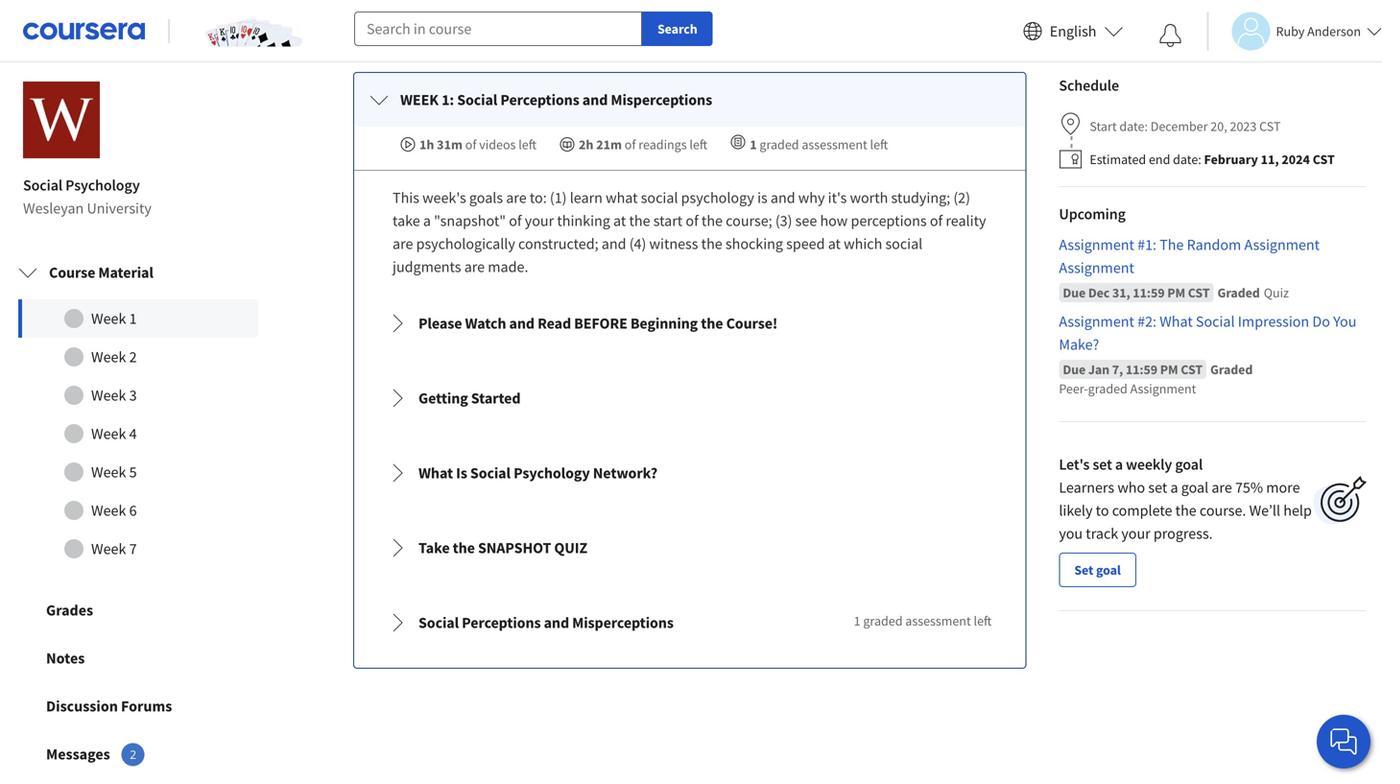 Task type: vqa. For each thing, say whether or not it's contained in the screenshot.
the bottommost 1
yes



Task type: describe. For each thing, give the bounding box(es) containing it.
december
[[1151, 118, 1208, 135]]

assignment down '#2:'
[[1131, 380, 1197, 398]]

week for week 5
[[91, 463, 126, 482]]

1 vertical spatial misperceptions
[[572, 614, 674, 633]]

0 horizontal spatial social
[[641, 188, 678, 207]]

who
[[1118, 478, 1146, 497]]

it's
[[828, 188, 847, 207]]

perceptions inside dropdown button
[[501, 90, 580, 110]]

2023
[[1230, 118, 1257, 135]]

week 1: social perceptions and misperceptions button
[[354, 73, 1026, 127]]

are down psychologically
[[464, 257, 485, 277]]

what inside dropdown button
[[419, 464, 453, 483]]

cst inside assignment #1: the random assignment assignment due dec 31, 11:59 pm cst graded quiz
[[1188, 284, 1210, 302]]

7
[[129, 540, 137, 559]]

and up 2h
[[583, 90, 608, 110]]

of right 21m
[[625, 136, 636, 153]]

wesleyan
[[23, 199, 84, 218]]

week for week 1
[[91, 309, 126, 328]]

what is social psychology network?
[[419, 464, 658, 483]]

grades
[[46, 601, 93, 620]]

english button
[[1016, 0, 1132, 62]]

(2)
[[954, 188, 971, 207]]

are down take
[[393, 234, 413, 254]]

quiz
[[1264, 284, 1290, 302]]

university
[[87, 199, 152, 218]]

are inside learners who set a goal are 75% more likely to complete the course. we'll help you track your progress.
[[1212, 478, 1233, 497]]

make?
[[1059, 335, 1100, 354]]

week 3
[[91, 386, 137, 405]]

11,
[[1261, 151, 1279, 168]]

goal for a
[[1182, 478, 1209, 497]]

wesleyan university image
[[23, 82, 100, 158]]

2h
[[579, 136, 594, 153]]

quiz
[[554, 539, 588, 558]]

3
[[129, 386, 137, 405]]

made.
[[488, 257, 528, 277]]

end
[[1149, 151, 1171, 168]]

judgments
[[393, 257, 461, 277]]

and right the is
[[771, 188, 796, 207]]

week 1 link
[[18, 300, 258, 338]]

weekly
[[1126, 455, 1173, 474]]

week for week 2
[[91, 348, 126, 367]]

2 vertical spatial 1
[[854, 613, 861, 630]]

the right the witness
[[702, 234, 723, 254]]

psychology inside dropdown button
[[514, 464, 590, 483]]

social inside assignment #2: what social impression do you make? due jan 7, 11:59 pm cst graded peer-graded assignment
[[1196, 312, 1235, 331]]

schedule
[[1059, 76, 1120, 95]]

what
[[606, 188, 638, 207]]

0 vertical spatial 1 graded assessment left
[[750, 136, 889, 153]]

upcoming
[[1059, 205, 1126, 224]]

assignment down the dec
[[1059, 312, 1135, 331]]

jan
[[1089, 361, 1110, 378]]

locked image
[[396, 661, 415, 680]]

social right is
[[470, 464, 511, 483]]

goal for weekly
[[1176, 455, 1203, 474]]

course;
[[726, 211, 773, 230]]

likely
[[1059, 501, 1093, 520]]

impression
[[1238, 312, 1310, 331]]

1 horizontal spatial social
[[886, 234, 923, 254]]

you
[[1059, 524, 1083, 543]]

learners
[[1059, 478, 1115, 497]]

social psychology wesleyan university
[[23, 176, 152, 218]]

course material button
[[3, 246, 274, 300]]

31,
[[1113, 284, 1131, 302]]

beginning
[[631, 314, 698, 333]]

dec
[[1089, 284, 1110, 302]]

1h
[[420, 136, 434, 153]]

social perceptions and misperceptions
[[419, 614, 674, 633]]

a inside learners who set a goal are 75% more likely to complete the course. we'll help you track your progress.
[[1171, 478, 1179, 497]]

to
[[1096, 501, 1109, 520]]

the up (4)
[[629, 211, 651, 230]]

help
[[1284, 501, 1312, 520]]

week 3 link
[[18, 376, 258, 415]]

complete
[[1113, 501, 1173, 520]]

0 horizontal spatial 1
[[129, 309, 137, 328]]

0 horizontal spatial assessment
[[802, 136, 868, 153]]

messages
[[46, 745, 110, 764]]

1 horizontal spatial graded
[[864, 613, 903, 630]]

and down quiz
[[544, 614, 569, 633]]

Search in course text field
[[354, 12, 642, 46]]

peer-
[[1059, 380, 1089, 398]]

let's set a weekly goal
[[1059, 455, 1203, 474]]

due inside assignment #1: the random assignment assignment due dec 31, 11:59 pm cst graded quiz
[[1063, 284, 1086, 302]]

75%
[[1236, 478, 1264, 497]]

pm inside assignment #1: the random assignment assignment due dec 31, 11:59 pm cst graded quiz
[[1168, 284, 1186, 302]]

reality
[[946, 211, 987, 230]]

studying;
[[892, 188, 951, 207]]

0 vertical spatial set
[[1093, 455, 1113, 474]]

assignment up the dec
[[1059, 258, 1135, 278]]

shocking
[[726, 234, 783, 254]]

constructed;
[[519, 234, 599, 254]]

0 horizontal spatial graded
[[760, 136, 799, 153]]

are left to:
[[506, 188, 527, 207]]

#1:
[[1138, 235, 1157, 254]]

course material
[[49, 263, 153, 282]]

worth
[[850, 188, 888, 207]]

the inside dropdown button
[[453, 539, 475, 558]]

notes link
[[0, 635, 277, 683]]

graded inside assignment #2: what social impression do you make? due jan 7, 11:59 pm cst graded peer-graded assignment
[[1211, 361, 1253, 378]]

social down take
[[419, 614, 459, 633]]

you
[[1334, 312, 1357, 331]]

to:
[[530, 188, 547, 207]]

assignment #2: what social impression do you make? due jan 7, 11:59 pm cst graded peer-graded assignment
[[1059, 312, 1357, 398]]

assignment #1: the random assignment assignment due dec 31, 11:59 pm cst graded quiz
[[1059, 235, 1320, 302]]

read
[[538, 314, 571, 333]]

of right the 31m
[[465, 136, 477, 153]]

assignment #1: the random assignment assignment link
[[1059, 233, 1367, 279]]

cst right 2024
[[1313, 151, 1335, 168]]

cst inside assignment #2: what social impression do you make? due jan 7, 11:59 pm cst graded peer-graded assignment
[[1181, 361, 1203, 378]]

week 2 link
[[18, 338, 258, 376]]

of right the "snapshot"
[[509, 211, 522, 230]]

do
[[1313, 312, 1331, 331]]

search
[[658, 20, 698, 37]]

1:
[[442, 90, 454, 110]]

take the snapshot quiz button
[[373, 521, 1008, 575]]

this
[[393, 188, 420, 207]]

progress.
[[1154, 524, 1213, 543]]

graded inside assignment #1: the random assignment assignment due dec 31, 11:59 pm cst graded quiz
[[1218, 284, 1260, 302]]

set goal button
[[1059, 553, 1137, 588]]

random
[[1187, 235, 1242, 254]]

0 horizontal spatial at
[[614, 211, 626, 230]]



Task type: locate. For each thing, give the bounding box(es) containing it.
31m
[[437, 136, 463, 153]]

due up the "peer-"
[[1063, 361, 1086, 378]]

start
[[1090, 118, 1117, 135]]

social left impression
[[1196, 312, 1235, 331]]

2 vertical spatial goal
[[1096, 562, 1121, 579]]

at down what
[[614, 211, 626, 230]]

0 vertical spatial what
[[1160, 312, 1193, 331]]

see
[[796, 211, 817, 230]]

0 vertical spatial social
[[641, 188, 678, 207]]

the inside dropdown button
[[701, 314, 723, 333]]

1 horizontal spatial psychology
[[514, 464, 590, 483]]

learn
[[570, 188, 603, 207]]

perceptions up the "videos"
[[501, 90, 580, 110]]

social inside 'social psychology wesleyan university'
[[23, 176, 62, 195]]

social
[[457, 90, 498, 110], [23, 176, 62, 195], [1196, 312, 1235, 331], [470, 464, 511, 483], [419, 614, 459, 633]]

0 vertical spatial graded
[[760, 136, 799, 153]]

0 vertical spatial pm
[[1168, 284, 1186, 302]]

0 horizontal spatial a
[[423, 211, 431, 230]]

social right 1:
[[457, 90, 498, 110]]

the right take
[[453, 539, 475, 558]]

goal right "set"
[[1096, 562, 1121, 579]]

week inside the week 2 link
[[91, 348, 126, 367]]

a down weekly
[[1171, 478, 1179, 497]]

date:
[[1120, 118, 1148, 135], [1173, 151, 1202, 168]]

chat with us image
[[1329, 727, 1360, 758]]

speed
[[787, 234, 825, 254]]

misperceptions up readings
[[611, 90, 712, 110]]

of down the studying;
[[930, 211, 943, 230]]

1 horizontal spatial date:
[[1173, 151, 1202, 168]]

1 horizontal spatial at
[[828, 234, 841, 254]]

week 1
[[91, 309, 137, 328]]

week left 6
[[91, 501, 126, 520]]

2 week from the top
[[91, 348, 126, 367]]

1 vertical spatial graded
[[1089, 380, 1128, 398]]

1 vertical spatial your
[[1122, 524, 1151, 543]]

1 vertical spatial date:
[[1173, 151, 1202, 168]]

social up start
[[641, 188, 678, 207]]

anderson
[[1308, 23, 1362, 40]]

course
[[49, 263, 95, 282]]

february
[[1205, 151, 1259, 168]]

is
[[456, 464, 467, 483]]

1 vertical spatial 2
[[130, 747, 136, 763]]

5
[[129, 463, 137, 482]]

goal inside learners who set a goal are 75% more likely to complete the course. we'll help you track your progress.
[[1182, 478, 1209, 497]]

course.
[[1200, 501, 1247, 520]]

goal inside set goal button
[[1096, 562, 1121, 579]]

2 up the 3
[[129, 348, 137, 367]]

6 week from the top
[[91, 501, 126, 520]]

the down psychology
[[702, 211, 723, 230]]

0 vertical spatial psychology
[[65, 176, 140, 195]]

1 vertical spatial goal
[[1182, 478, 1209, 497]]

7,
[[1113, 361, 1124, 378]]

what right '#2:'
[[1160, 312, 1193, 331]]

week left 7
[[91, 540, 126, 559]]

20,
[[1211, 118, 1228, 135]]

cst right the 2023
[[1260, 118, 1281, 135]]

graded down "assignment #2: what social impression do you make?" link
[[1211, 361, 1253, 378]]

the left course!
[[701, 314, 723, 333]]

3 week from the top
[[91, 386, 126, 405]]

week inside week 1 link
[[91, 309, 126, 328]]

the
[[629, 211, 651, 230], [702, 211, 723, 230], [702, 234, 723, 254], [701, 314, 723, 333], [1176, 501, 1197, 520], [453, 539, 475, 558]]

we'll
[[1250, 501, 1281, 520]]

social up "wesleyan"
[[23, 176, 62, 195]]

a inside this week's goals are to: (1) learn what social psychology is and why it's worth studying; (2) take a "snapshot" of your thinking at the start of the course; (3) see how perceptions of reality are psychologically constructed; and (4) witness the shocking speed at which social judgments are made.
[[423, 211, 431, 230]]

2 vertical spatial a
[[1171, 478, 1179, 497]]

0 vertical spatial perceptions
[[501, 90, 580, 110]]

1 vertical spatial pm
[[1161, 361, 1179, 378]]

track
[[1086, 524, 1119, 543]]

1 vertical spatial psychology
[[514, 464, 590, 483]]

0 vertical spatial 1
[[750, 136, 757, 153]]

what inside assignment #2: what social impression do you make? due jan 7, 11:59 pm cst graded peer-graded assignment
[[1160, 312, 1193, 331]]

date: right start
[[1120, 118, 1148, 135]]

week 6 link
[[18, 492, 258, 530]]

date: right end
[[1173, 151, 1202, 168]]

(3)
[[776, 211, 793, 230]]

getting started button
[[373, 372, 1008, 425]]

0 vertical spatial graded
[[1218, 284, 1260, 302]]

week for week 6
[[91, 501, 126, 520]]

take
[[419, 539, 450, 558]]

1 vertical spatial a
[[1116, 455, 1123, 474]]

goal up "course."
[[1182, 478, 1209, 497]]

week for week 3
[[91, 386, 126, 405]]

social down 'perceptions'
[[886, 234, 923, 254]]

1 horizontal spatial a
[[1116, 455, 1123, 474]]

goal right weekly
[[1176, 455, 1203, 474]]

1 vertical spatial 11:59
[[1126, 361, 1158, 378]]

1 vertical spatial due
[[1063, 361, 1086, 378]]

ruby anderson button
[[1207, 12, 1383, 50]]

graded inside assignment #2: what social impression do you make? due jan 7, 11:59 pm cst graded peer-graded assignment
[[1089, 380, 1128, 398]]

and left read
[[509, 314, 535, 333]]

let's
[[1059, 455, 1090, 474]]

week inside week 7 link
[[91, 540, 126, 559]]

week 1: social perceptions and misperceptions element
[[354, 73, 1026, 127]]

which
[[844, 234, 883, 254]]

week down week 1
[[91, 348, 126, 367]]

assignment up quiz
[[1245, 235, 1320, 254]]

misperceptions down quiz
[[572, 614, 674, 633]]

1 due from the top
[[1063, 284, 1086, 302]]

please
[[419, 314, 462, 333]]

0 vertical spatial your
[[525, 211, 554, 230]]

2 horizontal spatial a
[[1171, 478, 1179, 497]]

of right start
[[686, 211, 699, 230]]

0 horizontal spatial your
[[525, 211, 554, 230]]

1 vertical spatial social
[[886, 234, 923, 254]]

started
[[471, 389, 521, 408]]

1 vertical spatial what
[[419, 464, 453, 483]]

course!
[[726, 314, 778, 333]]

psychology
[[65, 176, 140, 195], [514, 464, 590, 483]]

perceptions down the take the snapshot quiz
[[462, 614, 541, 633]]

assessment
[[802, 136, 868, 153], [906, 613, 971, 630]]

2 down discussion forums link
[[130, 747, 136, 763]]

assignment
[[1059, 235, 1135, 254], [1245, 235, 1320, 254], [1059, 258, 1135, 278], [1059, 312, 1135, 331], [1131, 380, 1197, 398]]

why
[[799, 188, 825, 207]]

how
[[820, 211, 848, 230]]

1 horizontal spatial 1
[[750, 136, 757, 153]]

0 vertical spatial misperceptions
[[611, 90, 712, 110]]

set up the "learners"
[[1093, 455, 1113, 474]]

week
[[91, 309, 126, 328], [91, 348, 126, 367], [91, 386, 126, 405], [91, 424, 126, 444], [91, 463, 126, 482], [91, 501, 126, 520], [91, 540, 126, 559]]

learners who set a goal are 75% more likely to complete the course. we'll help you track your progress.
[[1059, 478, 1312, 543]]

cst down "assignment #2: what social impression do you make?" link
[[1181, 361, 1203, 378]]

social
[[641, 188, 678, 207], [886, 234, 923, 254]]

your inside learners who set a goal are 75% more likely to complete the course. we'll help you track your progress.
[[1122, 524, 1151, 543]]

set down weekly
[[1149, 478, 1168, 497]]

before
[[574, 314, 628, 333]]

readings
[[639, 136, 687, 153]]

6
[[129, 501, 137, 520]]

1 vertical spatial perceptions
[[462, 614, 541, 633]]

your
[[525, 211, 554, 230], [1122, 524, 1151, 543]]

1 vertical spatial 1
[[129, 309, 137, 328]]

week left the 3
[[91, 386, 126, 405]]

0 vertical spatial date:
[[1120, 118, 1148, 135]]

misperceptions inside dropdown button
[[611, 90, 712, 110]]

week left 4
[[91, 424, 126, 444]]

0 vertical spatial 2
[[129, 348, 137, 367]]

0 vertical spatial due
[[1063, 284, 1086, 302]]

1 vertical spatial set
[[1149, 478, 1168, 497]]

week 5 link
[[18, 453, 258, 492]]

more
[[1267, 478, 1301, 497]]

due left the dec
[[1063, 284, 1086, 302]]

set
[[1075, 562, 1094, 579]]

a up who
[[1116, 455, 1123, 474]]

2 horizontal spatial 1
[[854, 613, 861, 630]]

and left (4)
[[602, 234, 626, 254]]

2 due from the top
[[1063, 361, 1086, 378]]

take
[[393, 211, 420, 230]]

psychology inside 'social psychology wesleyan university'
[[65, 176, 140, 195]]

english
[[1050, 22, 1097, 41]]

perceptions
[[851, 211, 927, 230]]

ruby anderson
[[1277, 23, 1362, 40]]

1 vertical spatial 1 graded assessment left
[[854, 613, 992, 630]]

grades link
[[0, 587, 277, 635]]

notes
[[46, 649, 85, 668]]

week inside week 5 "link"
[[91, 463, 126, 482]]

at
[[614, 211, 626, 230], [828, 234, 841, 254]]

graded left quiz
[[1218, 284, 1260, 302]]

psychologically
[[416, 234, 515, 254]]

cst down assignment #1: the random assignment assignment link
[[1188, 284, 1210, 302]]

1 horizontal spatial what
[[1160, 312, 1193, 331]]

watch
[[465, 314, 506, 333]]

week inside week 3 link
[[91, 386, 126, 405]]

your down complete
[[1122, 524, 1151, 543]]

(1)
[[550, 188, 567, 207]]

11:59 right 7,
[[1126, 361, 1158, 378]]

pm inside assignment #2: what social impression do you make? due jan 7, 11:59 pm cst graded peer-graded assignment
[[1161, 361, 1179, 378]]

week for week 4
[[91, 424, 126, 444]]

2 horizontal spatial graded
[[1089, 380, 1128, 398]]

a right take
[[423, 211, 431, 230]]

0 vertical spatial at
[[614, 211, 626, 230]]

2 vertical spatial graded
[[864, 613, 903, 630]]

a
[[423, 211, 431, 230], [1116, 455, 1123, 474], [1171, 478, 1179, 497]]

network?
[[593, 464, 658, 483]]

0 vertical spatial goal
[[1176, 455, 1203, 474]]

start date: december 20, 2023 cst
[[1090, 118, 1281, 135]]

coursera image
[[23, 16, 145, 46]]

week for week 7
[[91, 540, 126, 559]]

week up week 2
[[91, 309, 126, 328]]

0 horizontal spatial date:
[[1120, 118, 1148, 135]]

week inside week 4 link
[[91, 424, 126, 444]]

1 vertical spatial at
[[828, 234, 841, 254]]

show notifications image
[[1159, 24, 1182, 47]]

thinking
[[557, 211, 610, 230]]

take the snapshot quiz
[[419, 539, 588, 558]]

1 horizontal spatial assessment
[[906, 613, 971, 630]]

0 vertical spatial a
[[423, 211, 431, 230]]

material
[[98, 263, 153, 282]]

are up "course."
[[1212, 478, 1233, 497]]

1 week from the top
[[91, 309, 126, 328]]

5 week from the top
[[91, 463, 126, 482]]

set inside learners who set a goal are 75% more likely to complete the course. we'll help you track your progress.
[[1149, 478, 1168, 497]]

2 inside the week 2 link
[[129, 348, 137, 367]]

your down to:
[[525, 211, 554, 230]]

forums
[[121, 697, 172, 716]]

11:59 inside assignment #1: the random assignment assignment due dec 31, 11:59 pm cst graded quiz
[[1133, 284, 1165, 302]]

what is social psychology network? button
[[373, 447, 1008, 500]]

week 4 link
[[18, 415, 258, 453]]

psychology left network?
[[514, 464, 590, 483]]

1 horizontal spatial your
[[1122, 524, 1151, 543]]

the up progress.
[[1176, 501, 1197, 520]]

pm down the
[[1168, 284, 1186, 302]]

0 vertical spatial assessment
[[802, 136, 868, 153]]

week 4
[[91, 424, 137, 444]]

due inside assignment #2: what social impression do you make? due jan 7, 11:59 pm cst graded peer-graded assignment
[[1063, 361, 1086, 378]]

0 horizontal spatial psychology
[[65, 176, 140, 195]]

0 horizontal spatial set
[[1093, 455, 1113, 474]]

week 7
[[91, 540, 137, 559]]

week inside week 6 link
[[91, 501, 126, 520]]

is
[[758, 188, 768, 207]]

what left is
[[419, 464, 453, 483]]

0 vertical spatial 11:59
[[1133, 284, 1165, 302]]

21m
[[596, 136, 622, 153]]

graded
[[760, 136, 799, 153], [1089, 380, 1128, 398], [864, 613, 903, 630]]

discussion forums link
[[0, 683, 277, 731]]

your inside this week's goals are to: (1) learn what social psychology is and why it's worth studying; (2) take a "snapshot" of your thinking at the start of the course; (3) see how perceptions of reality are psychologically constructed; and (4) witness the shocking speed at which social judgments are made.
[[525, 211, 554, 230]]

11:59 right 31,
[[1133, 284, 1165, 302]]

1 horizontal spatial set
[[1149, 478, 1168, 497]]

psychology up university
[[65, 176, 140, 195]]

at down how
[[828, 234, 841, 254]]

left
[[519, 136, 537, 153], [690, 136, 708, 153], [870, 136, 889, 153], [974, 613, 992, 630]]

2h 21m of readings left
[[579, 136, 708, 153]]

0 horizontal spatial what
[[419, 464, 453, 483]]

assignment down upcoming
[[1059, 235, 1135, 254]]

help center image
[[1333, 731, 1356, 754]]

7 week from the top
[[91, 540, 126, 559]]

pm right 7,
[[1161, 361, 1179, 378]]

1 vertical spatial assessment
[[906, 613, 971, 630]]

11:59 inside assignment #2: what social impression do you make? due jan 7, 11:59 pm cst graded peer-graded assignment
[[1126, 361, 1158, 378]]

the inside learners who set a goal are 75% more likely to complete the course. we'll help you track your progress.
[[1176, 501, 1197, 520]]

week left 5
[[91, 463, 126, 482]]

pm
[[1168, 284, 1186, 302], [1161, 361, 1179, 378]]

misperceptions
[[611, 90, 712, 110], [572, 614, 674, 633]]

4 week from the top
[[91, 424, 126, 444]]

1 vertical spatial graded
[[1211, 361, 1253, 378]]

estimated end date: february 11, 2024 cst
[[1090, 151, 1335, 168]]



